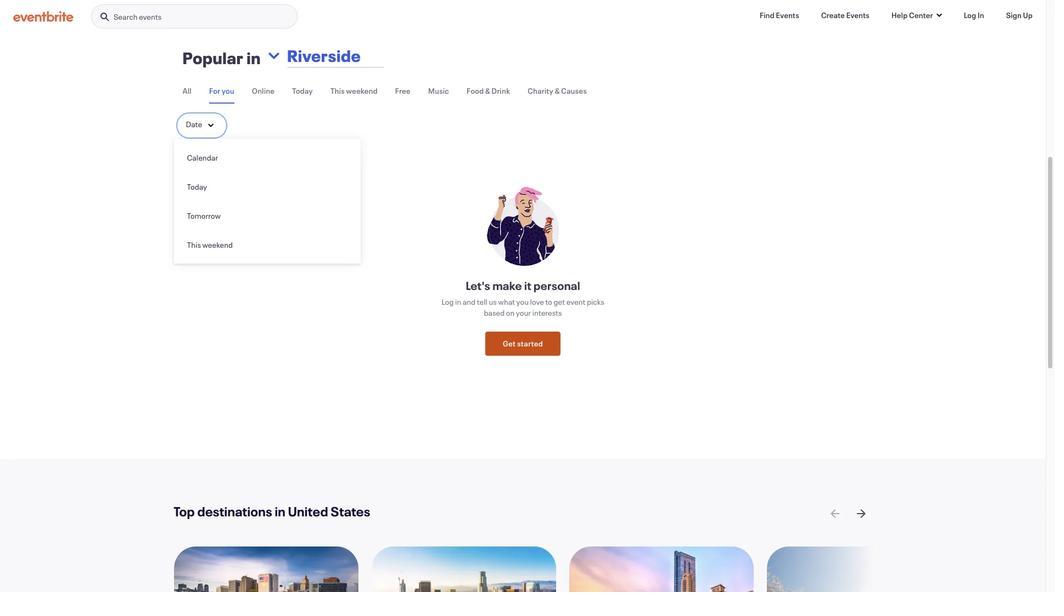 Task type: locate. For each thing, give the bounding box(es) containing it.
weekend down tomorrow
[[202, 240, 233, 251]]

0 horizontal spatial events
[[776, 10, 799, 20]]

0 vertical spatial today button
[[292, 79, 313, 103]]

1 vertical spatial weekend
[[202, 240, 233, 251]]

online button
[[252, 79, 275, 103]]

today for topmost "today" button
[[292, 86, 313, 96]]

&
[[485, 86, 490, 96], [555, 86, 560, 96]]

picks
[[587, 297, 604, 308]]

0 vertical spatial you
[[222, 86, 234, 96]]

today
[[292, 86, 313, 96], [187, 182, 207, 192]]

center
[[909, 10, 933, 20]]

charity
[[528, 86, 553, 96]]

weekend
[[346, 86, 377, 96], [202, 240, 233, 251]]

1 vertical spatial log
[[442, 297, 454, 308]]

1 vertical spatial this weekend
[[187, 240, 233, 251]]

for
[[209, 86, 220, 96]]

log
[[964, 10, 976, 20], [442, 297, 454, 308]]

1 horizontal spatial events
[[846, 10, 869, 20]]

all
[[183, 86, 191, 96]]

eventbrite image
[[13, 11, 74, 22]]

log inside let's make it personal log in and tell us what you love to get event picks based on your interests
[[442, 297, 454, 308]]

0 horizontal spatial this weekend
[[187, 240, 233, 251]]

1 vertical spatial you
[[516, 297, 529, 308]]

for you button
[[209, 79, 234, 104]]

this weekend down tomorrow
[[187, 240, 233, 251]]

menu containing calendar
[[174, 144, 360, 260]]

1 horizontal spatial in
[[275, 504, 286, 521]]

in up online button
[[247, 47, 261, 69]]

1 vertical spatial this weekend button
[[174, 231, 360, 260]]

0 horizontal spatial &
[[485, 86, 490, 96]]

food & drink button
[[467, 79, 510, 103]]

weekend left free button
[[346, 86, 377, 96]]

1 vertical spatial today button
[[174, 173, 360, 202]]

0 vertical spatial this weekend
[[330, 86, 377, 96]]

in
[[247, 47, 261, 69], [455, 297, 461, 308], [275, 504, 286, 521]]

events right create
[[846, 10, 869, 20]]

today for bottom "today" button
[[187, 182, 207, 192]]

get
[[554, 297, 565, 308]]

0 vertical spatial today
[[292, 86, 313, 96]]

sign
[[1006, 10, 1022, 20]]

calendar
[[187, 153, 218, 163]]

1 vertical spatial today
[[187, 182, 207, 192]]

today down calendar
[[187, 182, 207, 192]]

make
[[493, 279, 522, 294]]

all button
[[183, 79, 191, 103]]

in left and
[[455, 297, 461, 308]]

events
[[139, 12, 162, 22]]

you up your
[[516, 297, 529, 308]]

help
[[891, 10, 908, 20]]

None text field
[[284, 39, 486, 74]]

in left united
[[275, 504, 286, 521]]

events for create events
[[846, 10, 869, 20]]

love
[[530, 297, 544, 308]]

drink
[[492, 86, 510, 96]]

this
[[330, 86, 345, 96], [187, 240, 201, 251]]

search events button
[[91, 4, 298, 29]]

arrow left chunky_svg image
[[828, 508, 841, 521]]

0 vertical spatial weekend
[[346, 86, 377, 96]]

calendar button
[[174, 144, 360, 173]]

online
[[252, 86, 275, 96]]

1 events from the left
[[776, 10, 799, 20]]

2 horizontal spatial in
[[455, 297, 461, 308]]

this weekend button
[[330, 79, 377, 103], [174, 231, 360, 260]]

& inside button
[[555, 86, 560, 96]]

this weekend left free button
[[330, 86, 377, 96]]

menu
[[174, 144, 360, 260]]

interests
[[532, 308, 562, 319]]

you right for
[[222, 86, 234, 96]]

0 horizontal spatial in
[[247, 47, 261, 69]]

& right the charity
[[555, 86, 560, 96]]

free button
[[395, 79, 410, 103]]

log left in
[[964, 10, 976, 20]]

popular in
[[183, 47, 261, 69]]

music button
[[428, 79, 449, 103]]

1 & from the left
[[485, 86, 490, 96]]

events for find events
[[776, 10, 799, 20]]

& for food
[[485, 86, 490, 96]]

1 horizontal spatial &
[[555, 86, 560, 96]]

2 & from the left
[[555, 86, 560, 96]]

this weekend
[[330, 86, 377, 96], [187, 240, 233, 251]]

food
[[467, 86, 484, 96]]

0 horizontal spatial today
[[187, 182, 207, 192]]

let's make it personal log in and tell us what you love to get event picks based on your interests
[[442, 279, 604, 319]]

& inside "button"
[[485, 86, 490, 96]]

0 vertical spatial this weekend button
[[330, 79, 377, 103]]

0 vertical spatial log
[[964, 10, 976, 20]]

and
[[463, 297, 476, 308]]

to
[[545, 297, 552, 308]]

events
[[776, 10, 799, 20], [846, 10, 869, 20]]

top
[[174, 504, 195, 521]]

1 horizontal spatial today
[[292, 86, 313, 96]]

create events
[[821, 10, 869, 20]]

1 horizontal spatial this
[[330, 86, 345, 96]]

popular
[[183, 47, 243, 69]]

& right food
[[485, 86, 490, 96]]

help center
[[891, 10, 933, 20]]

states
[[331, 504, 370, 521]]

1 horizontal spatial log
[[964, 10, 976, 20]]

today right online button
[[292, 86, 313, 96]]

2 events from the left
[[846, 10, 869, 20]]

up
[[1023, 10, 1033, 20]]

get
[[503, 339, 516, 349]]

your
[[516, 308, 531, 319]]

today button
[[292, 79, 313, 103], [174, 173, 360, 202]]

1 horizontal spatial you
[[516, 297, 529, 308]]

0 horizontal spatial you
[[222, 86, 234, 96]]

0 vertical spatial this
[[330, 86, 345, 96]]

events right find in the right of the page
[[776, 10, 799, 20]]

log left and
[[442, 297, 454, 308]]

charity & causes button
[[528, 79, 587, 103]]

food & drink
[[467, 86, 510, 96]]

you
[[222, 86, 234, 96], [516, 297, 529, 308]]

1 vertical spatial in
[[455, 297, 461, 308]]

0 vertical spatial in
[[247, 47, 261, 69]]

us
[[489, 297, 497, 308]]

tomorrow button
[[174, 202, 360, 231]]

0 horizontal spatial log
[[442, 297, 454, 308]]

date button
[[176, 113, 227, 139]]

sign up
[[1006, 10, 1033, 20]]

today inside button
[[187, 182, 207, 192]]

create events link
[[812, 4, 878, 26]]

1 vertical spatial this
[[187, 240, 201, 251]]



Task type: vqa. For each thing, say whether or not it's contained in the screenshot.
Date button
yes



Task type: describe. For each thing, give the bounding box(es) containing it.
find events
[[760, 10, 799, 20]]

sign up link
[[997, 4, 1041, 26]]

started
[[517, 339, 543, 349]]

you inside let's make it personal log in and tell us what you love to get event picks based on your interests
[[516, 297, 529, 308]]

1 horizontal spatial weekend
[[346, 86, 377, 96]]

in
[[978, 10, 984, 20]]

search events
[[114, 12, 162, 22]]

0 horizontal spatial weekend
[[202, 240, 233, 251]]

music
[[428, 86, 449, 96]]

get started link
[[485, 332, 561, 357]]

tell
[[477, 297, 487, 308]]

log in
[[964, 10, 984, 20]]

arrow right chunky_svg image
[[855, 508, 868, 521]]

on
[[506, 308, 515, 319]]

united
[[288, 504, 328, 521]]

charity & causes
[[528, 86, 587, 96]]

top destinations in united states
[[174, 504, 370, 521]]

personal
[[534, 279, 580, 294]]

for you
[[209, 86, 234, 96]]

find
[[760, 10, 775, 20]]

& for charity
[[555, 86, 560, 96]]

in inside let's make it personal log in and tell us what you love to get event picks based on your interests
[[455, 297, 461, 308]]

date
[[186, 119, 202, 130]]

0 horizontal spatial this
[[187, 240, 201, 251]]

event
[[566, 297, 585, 308]]

get started button
[[485, 332, 561, 357]]

what
[[498, 297, 515, 308]]

free
[[395, 86, 410, 96]]

2 vertical spatial in
[[275, 504, 286, 521]]

it
[[524, 279, 531, 294]]

search
[[114, 12, 138, 22]]

causes
[[561, 86, 587, 96]]

log in link
[[955, 4, 993, 26]]

tomorrow
[[187, 211, 221, 221]]

based
[[484, 308, 505, 319]]

destinations
[[197, 504, 272, 521]]

you inside button
[[222, 86, 234, 96]]

get started
[[503, 339, 543, 349]]

1 horizontal spatial this weekend
[[330, 86, 377, 96]]

let's
[[466, 279, 490, 294]]

create
[[821, 10, 845, 20]]

find events link
[[751, 4, 808, 26]]



